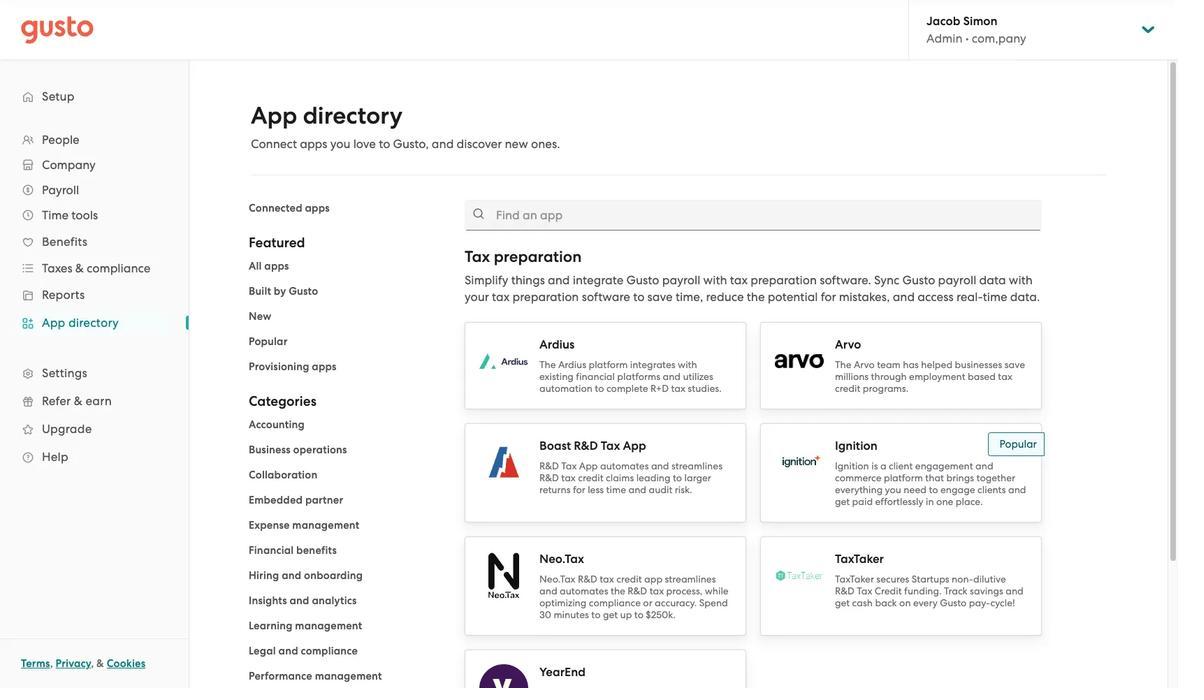 Task type: describe. For each thing, give the bounding box(es) containing it.
connect
[[251, 137, 297, 151]]

boast r&d tax app r&d tax app automates and streamlines r&d tax credit claims leading to larger returns for less time and audit risk.
[[540, 439, 723, 496]]

2 taxtaker from the top
[[835, 574, 874, 585]]

benefits link
[[14, 229, 175, 254]]

commerce
[[835, 472, 882, 484]]

financial
[[249, 544, 294, 557]]

r+d
[[651, 383, 669, 394]]

time tools button
[[14, 203, 175, 228]]

management for expense management
[[292, 519, 360, 532]]

place.
[[956, 496, 983, 507]]

to inside boast r&d tax app r&d tax app automates and streamlines r&d tax credit claims leading to larger returns for less time and audit risk.
[[673, 472, 682, 484]]

audit
[[649, 484, 673, 496]]

collaboration
[[249, 469, 318, 482]]

yearend
[[540, 665, 586, 680]]

neo.tax neo.tax r&d tax credit app streamlines and automates the r&d tax process, while optimizing compliance or accuracy. spend 30 minutes to get up to $250k.
[[540, 552, 729, 621]]

businesses
[[955, 359, 1003, 370]]

simplify
[[465, 273, 508, 287]]

and down "financial benefits" link
[[282, 570, 301, 582]]

taxes & compliance button
[[14, 256, 175, 281]]

and up together
[[976, 461, 994, 472]]

apps for all apps
[[264, 260, 289, 273]]

ardius the ardius platform integrates with existing financial platforms and utilizes automation to complete r+d tax studies.
[[540, 338, 722, 394]]

2 vertical spatial &
[[97, 658, 104, 670]]

cookies
[[107, 658, 146, 670]]

built by gusto link
[[249, 285, 318, 298]]

r&d up "returns"
[[540, 472, 559, 484]]

learning management
[[249, 620, 362, 633]]

software
[[582, 290, 630, 304]]

non-
[[952, 574, 974, 585]]

software.
[[820, 273, 872, 287]]

business operations link
[[249, 444, 347, 456]]

refer & earn link
[[14, 389, 175, 414]]

list for featured
[[249, 258, 444, 375]]

terms , privacy , & cookies
[[21, 658, 146, 670]]

and down leading
[[629, 484, 647, 496]]

expense management
[[249, 519, 360, 532]]

1 vertical spatial arvo
[[854, 359, 875, 370]]

people button
[[14, 127, 175, 152]]

gusto up 'software'
[[627, 273, 659, 287]]

directory for app directory
[[68, 316, 119, 330]]

featured
[[249, 235, 305, 251]]

streamlines inside boast r&d tax app r&d tax app automates and streamlines r&d tax credit claims leading to larger returns for less time and audit risk.
[[672, 461, 723, 472]]

in
[[926, 496, 934, 507]]

app directory link
[[14, 310, 175, 336]]

performance management link
[[249, 670, 382, 683]]

tax inside tax preparation simplify things and integrate gusto payroll with tax preparation software. sync gusto payroll data with your tax preparation software to save time, reduce the potential for mistakes, and access real-time data.
[[465, 247, 490, 266]]

new
[[249, 310, 272, 323]]

home image
[[21, 16, 94, 44]]

reports link
[[14, 282, 175, 308]]

boast r&d tax app logo image
[[479, 438, 528, 487]]

ignition ignition is a client engagement and commerce platform that brings together everything you need to engage clients and get paid effortlessly in one place.
[[835, 439, 1026, 507]]

everything
[[835, 484, 883, 496]]

data
[[980, 273, 1006, 287]]

app inside list
[[42, 316, 65, 330]]

tools
[[71, 208, 98, 222]]

all apps link
[[249, 260, 289, 273]]

management for performance management
[[315, 670, 382, 683]]

utilizes
[[683, 371, 713, 382]]

boast
[[540, 439, 571, 454]]

app inside app directory connect apps you love to gusto, and discover new ones.
[[251, 101, 297, 130]]

provisioning apps link
[[249, 361, 337, 373]]

to inside app directory connect apps you love to gusto, and discover new ones.
[[379, 137, 390, 151]]

2 vertical spatial preparation
[[513, 290, 579, 304]]

taxes
[[42, 261, 72, 275]]

$250k.
[[646, 609, 676, 621]]

upgrade link
[[14, 417, 175, 442]]

r&d inside 'taxtaker taxtaker secures startups non-dilutive r&d tax credit funding. track savings and get cash back on every gusto pay-cycle!'
[[835, 586, 855, 597]]

credit inside neo.tax neo.tax r&d tax credit app streamlines and automates the r&d tax process, while optimizing compliance or accuracy. spend 30 minutes to get up to $250k.
[[617, 574, 642, 585]]

business
[[249, 444, 291, 456]]

and up leading
[[651, 461, 669, 472]]

credit inside boast r&d tax app r&d tax app automates and streamlines r&d tax credit claims leading to larger returns for less time and audit risk.
[[578, 472, 604, 484]]

with inside ardius the ardius platform integrates with existing financial platforms and utilizes automation to complete r+d tax studies.
[[678, 359, 697, 370]]

1 vertical spatial preparation
[[751, 273, 817, 287]]

paid
[[852, 496, 873, 507]]

to inside ardius the ardius platform integrates with existing financial platforms and utilizes automation to complete r+d tax studies.
[[595, 383, 604, 394]]

through
[[871, 371, 907, 382]]

employment
[[909, 371, 966, 382]]

1 payroll from the left
[[662, 273, 701, 287]]

startups
[[912, 574, 950, 585]]

together
[[977, 472, 1016, 484]]

accounting link
[[249, 419, 305, 431]]

and right legal
[[279, 645, 298, 658]]

sync
[[874, 273, 900, 287]]

categories
[[249, 394, 316, 410]]

mistakes,
[[839, 290, 890, 304]]

taxes & compliance
[[42, 261, 151, 275]]

new link
[[249, 310, 272, 323]]

all apps
[[249, 260, 289, 273]]

time inside boast r&d tax app r&d tax app automates and streamlines r&d tax credit claims leading to larger returns for less time and audit risk.
[[606, 484, 626, 496]]

accuracy.
[[655, 598, 697, 609]]

spend
[[699, 598, 728, 609]]

tax down the boast
[[561, 461, 577, 472]]

to right up
[[635, 609, 644, 621]]

integrate
[[573, 273, 624, 287]]

ignition logo image
[[775, 452, 824, 473]]

clients
[[978, 484, 1006, 496]]

automates inside boast r&d tax app r&d tax app automates and streamlines r&d tax credit claims leading to larger returns for less time and audit risk.
[[600, 461, 649, 472]]

brings
[[947, 472, 974, 484]]

list for categories
[[249, 417, 444, 688]]

save inside the arvo the arvo team has helped businesses save millions through employment based tax credit programs.
[[1005, 359, 1025, 370]]

programs.
[[863, 383, 909, 394]]

help link
[[14, 445, 175, 470]]

and up the learning management link
[[290, 595, 309, 607]]

millions
[[835, 371, 869, 382]]

gusto inside list
[[289, 285, 318, 298]]

need
[[904, 484, 927, 496]]

save inside tax preparation simplify things and integrate gusto payroll with tax preparation software. sync gusto payroll data with your tax preparation software to save time, reduce the potential for mistakes, and access real-time data.
[[648, 290, 673, 304]]

app directory
[[42, 316, 119, 330]]

App Search field
[[465, 200, 1042, 231]]

1 taxtaker from the top
[[835, 552, 884, 567]]

2 horizontal spatial with
[[1009, 273, 1033, 287]]

tax down the simplify
[[492, 290, 510, 304]]

studies.
[[688, 383, 722, 394]]

get inside neo.tax neo.tax r&d tax credit app streamlines and automates the r&d tax process, while optimizing compliance or accuracy. spend 30 minutes to get up to $250k.
[[603, 609, 618, 621]]

potential
[[768, 290, 818, 304]]

to inside tax preparation simplify things and integrate gusto payroll with tax preparation software. sync gusto payroll data with your tax preparation software to save time, reduce the potential for mistakes, and access real-time data.
[[633, 290, 645, 304]]

yearend button
[[465, 650, 746, 688]]

jacob
[[927, 14, 961, 29]]

while
[[705, 586, 729, 597]]

and right things
[[548, 273, 570, 287]]

reports
[[42, 288, 85, 302]]

refer
[[42, 394, 71, 408]]

insights and analytics link
[[249, 595, 357, 607]]

& for earn
[[74, 394, 83, 408]]

earn
[[86, 394, 112, 408]]

automates inside neo.tax neo.tax r&d tax credit app streamlines and automates the r&d tax process, while optimizing compliance or accuracy. spend 30 minutes to get up to $250k.
[[560, 586, 609, 597]]

for inside boast r&d tax app r&d tax app automates and streamlines r&d tax credit claims leading to larger returns for less time and audit risk.
[[573, 484, 586, 496]]

the for arvo
[[835, 359, 852, 370]]

benefits
[[42, 235, 87, 249]]

pay-
[[969, 598, 991, 609]]

tax up reduce
[[730, 273, 748, 287]]

is
[[872, 461, 878, 472]]

platforms
[[617, 371, 661, 382]]

process,
[[667, 586, 703, 597]]



Task type: vqa. For each thing, say whether or not it's contained in the screenshot.


Task type: locate. For each thing, give the bounding box(es) containing it.
compliance up up
[[589, 598, 641, 609]]

, left cookies
[[91, 658, 94, 670]]

directory inside app directory connect apps you love to gusto, and discover new ones.
[[303, 101, 403, 130]]

claims
[[606, 472, 634, 484]]

streamlines up larger
[[672, 461, 723, 472]]

0 horizontal spatial directory
[[68, 316, 119, 330]]

insights
[[249, 595, 287, 607]]

1 vertical spatial &
[[74, 394, 83, 408]]

the for ardius
[[540, 359, 556, 370]]

streamlines inside neo.tax neo.tax r&d tax credit app streamlines and automates the r&d tax process, while optimizing compliance or accuracy. spend 30 minutes to get up to $250k.
[[665, 574, 716, 585]]

1 horizontal spatial popular
[[1000, 438, 1037, 451]]

based
[[968, 371, 996, 382]]

and up the optimizing
[[540, 586, 557, 597]]

financial benefits link
[[249, 544, 337, 557]]

business operations
[[249, 444, 347, 456]]

compliance inside neo.tax neo.tax r&d tax credit app streamlines and automates the r&d tax process, while optimizing compliance or accuracy. spend 30 minutes to get up to $250k.
[[589, 598, 641, 609]]

1 horizontal spatial with
[[704, 273, 727, 287]]

0 vertical spatial arvo
[[835, 338, 861, 352]]

funding.
[[904, 586, 942, 597]]

0 vertical spatial neo.tax
[[540, 552, 584, 567]]

1 vertical spatial you
[[885, 484, 902, 496]]

directory inside 'app directory' link
[[68, 316, 119, 330]]

apps for connected apps
[[305, 202, 330, 215]]

tax inside ardius the ardius platform integrates with existing financial platforms and utilizes automation to complete r+d tax studies.
[[671, 383, 686, 394]]

management down analytics
[[295, 620, 362, 633]]

1 vertical spatial ignition
[[835, 461, 869, 472]]

time inside tax preparation simplify things and integrate gusto payroll with tax preparation software. sync gusto payroll data with your tax preparation software to save time, reduce the potential for mistakes, and access real-time data.
[[983, 290, 1008, 304]]

0 vertical spatial ignition
[[835, 439, 878, 454]]

new
[[505, 137, 528, 151]]

data.
[[1011, 290, 1040, 304]]

time down data
[[983, 290, 1008, 304]]

to right 'software'
[[633, 290, 645, 304]]

0 horizontal spatial ,
[[50, 658, 53, 670]]

every
[[914, 598, 938, 609]]

1 horizontal spatial ,
[[91, 658, 94, 670]]

company
[[42, 158, 96, 172]]

0 vertical spatial credit
[[835, 383, 861, 394]]

management for learning management
[[295, 620, 362, 633]]

financial benefits
[[249, 544, 337, 557]]

tax inside the arvo the arvo team has helped businesses save millions through employment based tax credit programs.
[[998, 371, 1013, 382]]

preparation up things
[[494, 247, 582, 266]]

cash
[[852, 598, 873, 609]]

and inside app directory connect apps you love to gusto, and discover new ones.
[[432, 137, 454, 151]]

1 vertical spatial streamlines
[[665, 574, 716, 585]]

1 vertical spatial ardius
[[558, 359, 587, 370]]

the inside the arvo the arvo team has helped businesses save millions through employment based tax credit programs.
[[835, 359, 852, 370]]

0 vertical spatial popular
[[249, 336, 288, 348]]

love
[[353, 137, 376, 151]]

apps right connected
[[305, 202, 330, 215]]

the up millions
[[835, 359, 852, 370]]

built by gusto
[[249, 285, 318, 298]]

app down reports
[[42, 316, 65, 330]]

management
[[292, 519, 360, 532], [295, 620, 362, 633], [315, 670, 382, 683]]

gusto up access
[[903, 273, 935, 287]]

0 horizontal spatial platform
[[589, 359, 628, 370]]

automates up claims at right bottom
[[600, 461, 649, 472]]

0 vertical spatial streamlines
[[672, 461, 723, 472]]

for down software.
[[821, 290, 836, 304]]

apps right connect
[[300, 137, 327, 151]]

0 vertical spatial management
[[292, 519, 360, 532]]

setup
[[42, 89, 75, 103]]

to up risk. at right bottom
[[673, 472, 682, 484]]

r&d up or on the right of the page
[[628, 586, 647, 597]]

expense
[[249, 519, 290, 532]]

a
[[881, 461, 887, 472]]

with up 'utilizes'
[[678, 359, 697, 370]]

tax left app
[[600, 574, 614, 585]]

and inside neo.tax neo.tax r&d tax credit app streamlines and automates the r&d tax process, while optimizing compliance or accuracy. spend 30 minutes to get up to $250k.
[[540, 586, 557, 597]]

popular up together
[[1000, 438, 1037, 451]]

1 horizontal spatial the
[[835, 359, 852, 370]]

apps inside app directory connect apps you love to gusto, and discover new ones.
[[300, 137, 327, 151]]

gusto inside 'taxtaker taxtaker secures startups non-dilutive r&d tax credit funding. track savings and get cash back on every gusto pay-cycle!'
[[940, 598, 967, 609]]

list containing all apps
[[249, 258, 444, 375]]

get inside 'taxtaker taxtaker secures startups non-dilutive r&d tax credit funding. track savings and get cash back on every gusto pay-cycle!'
[[835, 598, 850, 609]]

get left the cash
[[835, 598, 850, 609]]

credit up less
[[578, 472, 604, 484]]

to down that
[[929, 484, 938, 496]]

2 vertical spatial management
[[315, 670, 382, 683]]

legal
[[249, 645, 276, 658]]

r&d down the boast
[[540, 461, 559, 472]]

list containing accounting
[[249, 417, 444, 688]]

tax up the simplify
[[465, 247, 490, 266]]

preparation up the potential
[[751, 273, 817, 287]]

tax up claims at right bottom
[[601, 439, 620, 454]]

1 vertical spatial credit
[[578, 472, 604, 484]]

popular down 'new' link
[[249, 336, 288, 348]]

1 the from the left
[[540, 359, 556, 370]]

tax
[[465, 247, 490, 266], [601, 439, 620, 454], [561, 461, 577, 472], [857, 586, 873, 597]]

access
[[918, 290, 954, 304]]

1 vertical spatial the
[[611, 586, 626, 597]]

taxtaker logo image
[[775, 570, 824, 582]]

0 horizontal spatial payroll
[[662, 273, 701, 287]]

0 horizontal spatial popular
[[249, 336, 288, 348]]

and inside ardius the ardius platform integrates with existing financial platforms and utilizes automation to complete r+d tax studies.
[[663, 371, 681, 382]]

1 horizontal spatial time
[[983, 290, 1008, 304]]

1 vertical spatial neo.tax
[[540, 574, 576, 585]]

2 vertical spatial compliance
[[301, 645, 358, 658]]

1 horizontal spatial for
[[821, 290, 836, 304]]

0 horizontal spatial credit
[[578, 472, 604, 484]]

compliance down the benefits link in the left of the page
[[87, 261, 151, 275]]

gusto
[[627, 273, 659, 287], [903, 273, 935, 287], [289, 285, 318, 298], [940, 598, 967, 609]]

performance
[[249, 670, 312, 683]]

0 horizontal spatial the
[[611, 586, 626, 597]]

preparation down things
[[513, 290, 579, 304]]

2 neo.tax from the top
[[540, 574, 576, 585]]

directory up love
[[303, 101, 403, 130]]

tax right based
[[998, 371, 1013, 382]]

•
[[966, 31, 969, 45]]

2 the from the left
[[835, 359, 852, 370]]

taxtaker taxtaker secures startups non-dilutive r&d tax credit funding. track savings and get cash back on every gusto pay-cycle!
[[835, 552, 1024, 609]]

payroll up "real-"
[[938, 273, 977, 287]]

for left less
[[573, 484, 586, 496]]

automates up the optimizing
[[560, 586, 609, 597]]

1 horizontal spatial platform
[[884, 472, 923, 484]]

automates
[[600, 461, 649, 472], [560, 586, 609, 597]]

1 neo.tax from the top
[[540, 552, 584, 567]]

embedded
[[249, 494, 303, 507]]

with up reduce
[[704, 273, 727, 287]]

1 horizontal spatial you
[[885, 484, 902, 496]]

2 horizontal spatial compliance
[[589, 598, 641, 609]]

0 horizontal spatial save
[[648, 290, 673, 304]]

automation
[[540, 383, 593, 394]]

to right love
[[379, 137, 390, 151]]

minutes
[[554, 609, 589, 621]]

0 horizontal spatial you
[[330, 137, 350, 151]]

0 vertical spatial get
[[835, 496, 850, 507]]

financial
[[576, 371, 615, 382]]

to inside ignition ignition is a client engagement and commerce platform that brings together everything you need to engage clients and get paid effortlessly in one place.
[[929, 484, 938, 496]]

0 horizontal spatial time
[[606, 484, 626, 496]]

the up existing at the bottom of page
[[540, 359, 556, 370]]

1 vertical spatial platform
[[884, 472, 923, 484]]

and down together
[[1009, 484, 1026, 496]]

0 horizontal spatial for
[[573, 484, 586, 496]]

and inside 'taxtaker taxtaker secures startups non-dilutive r&d tax credit funding. track savings and get cash back on every gusto pay-cycle!'
[[1006, 586, 1024, 597]]

compliance for taxes & compliance
[[87, 261, 151, 275]]

ones.
[[531, 137, 560, 151]]

time down claims at right bottom
[[606, 484, 626, 496]]

with up data.
[[1009, 273, 1033, 287]]

back
[[875, 598, 897, 609]]

time
[[983, 290, 1008, 304], [606, 484, 626, 496]]

credit
[[835, 383, 861, 394], [578, 472, 604, 484], [617, 574, 642, 585]]

returns
[[540, 484, 571, 496]]

0 vertical spatial time
[[983, 290, 1008, 304]]

1 vertical spatial taxtaker
[[835, 574, 874, 585]]

neo.tax logo image
[[479, 551, 528, 600]]

1 vertical spatial time
[[606, 484, 626, 496]]

r&d right the boast
[[574, 439, 598, 454]]

tax down app
[[650, 586, 664, 597]]

0 vertical spatial save
[[648, 290, 673, 304]]

2 vertical spatial credit
[[617, 574, 642, 585]]

r&d up the optimizing
[[578, 574, 598, 585]]

the inside neo.tax neo.tax r&d tax credit app streamlines and automates the r&d tax process, while optimizing compliance or accuracy. spend 30 minutes to get up to $250k.
[[611, 586, 626, 597]]

1 vertical spatial compliance
[[589, 598, 641, 609]]

time
[[42, 208, 69, 222]]

payroll
[[42, 183, 79, 197]]

2 , from the left
[[91, 658, 94, 670]]

0 vertical spatial the
[[747, 290, 765, 304]]

connected apps
[[249, 202, 330, 215]]

directory down reports link
[[68, 316, 119, 330]]

learning management link
[[249, 620, 362, 633]]

apps for provisioning apps
[[312, 361, 337, 373]]

1 horizontal spatial credit
[[617, 574, 642, 585]]

streamlines up process, on the bottom of page
[[665, 574, 716, 585]]

settings link
[[14, 361, 175, 386]]

ardius
[[540, 338, 575, 352], [558, 359, 587, 370]]

platform down client
[[884, 472, 923, 484]]

that
[[926, 472, 944, 484]]

the inside ardius the ardius platform integrates with existing financial platforms and utilizes automation to complete r+d tax studies.
[[540, 359, 556, 370]]

apps right all
[[264, 260, 289, 273]]

payroll up time,
[[662, 273, 701, 287]]

to right minutes
[[592, 609, 601, 621]]

0 vertical spatial &
[[75, 261, 84, 275]]

gusto right by
[[289, 285, 318, 298]]

&
[[75, 261, 84, 275], [74, 394, 83, 408], [97, 658, 104, 670]]

0 horizontal spatial compliance
[[87, 261, 151, 275]]

get inside ignition ignition is a client engagement and commerce platform that brings together everything you need to engage clients and get paid effortlessly in one place.
[[835, 496, 850, 507]]

terms
[[21, 658, 50, 670]]

engagement
[[916, 461, 973, 472]]

compliance inside dropdown button
[[87, 261, 151, 275]]

0 vertical spatial platform
[[589, 359, 628, 370]]

get left paid
[[835, 496, 850, 507]]

,
[[50, 658, 53, 670], [91, 658, 94, 670]]

0 vertical spatial preparation
[[494, 247, 582, 266]]

0 vertical spatial directory
[[303, 101, 403, 130]]

tax inside boast r&d tax app r&d tax app automates and streamlines r&d tax credit claims leading to larger returns for less time and audit risk.
[[561, 472, 576, 484]]

0 vertical spatial ardius
[[540, 338, 575, 352]]

1 horizontal spatial save
[[1005, 359, 1025, 370]]

help
[[42, 450, 68, 464]]

all
[[249, 260, 262, 273]]

1 vertical spatial for
[[573, 484, 586, 496]]

tax inside 'taxtaker taxtaker secures startups non-dilutive r&d tax credit funding. track savings and get cash back on every gusto pay-cycle!'
[[857, 586, 873, 597]]

0 vertical spatial for
[[821, 290, 836, 304]]

connected apps link
[[249, 202, 330, 215]]

you up effortlessly
[[885, 484, 902, 496]]

0 vertical spatial compliance
[[87, 261, 151, 275]]

ignition up is
[[835, 439, 878, 454]]

platform up financial
[[589, 359, 628, 370]]

0 vertical spatial you
[[330, 137, 350, 151]]

expense management link
[[249, 519, 360, 532]]

you left love
[[330, 137, 350, 151]]

tax
[[730, 273, 748, 287], [492, 290, 510, 304], [998, 371, 1013, 382], [671, 383, 686, 394], [561, 472, 576, 484], [600, 574, 614, 585], [650, 586, 664, 597]]

the right reduce
[[747, 290, 765, 304]]

compliance up performance management
[[301, 645, 358, 658]]

None search field
[[465, 200, 1042, 231]]

tax up the cash
[[857, 586, 873, 597]]

1 horizontal spatial the
[[747, 290, 765, 304]]

1 vertical spatial get
[[835, 598, 850, 609]]

refer & earn
[[42, 394, 112, 408]]

platform inside ignition ignition is a client engagement and commerce platform that brings together everything you need to engage clients and get paid effortlessly in one place.
[[884, 472, 923, 484]]

gusto navigation element
[[0, 60, 189, 493]]

gusto down track
[[940, 598, 967, 609]]

& right taxes
[[75, 261, 84, 275]]

and right gusto,
[[432, 137, 454, 151]]

payroll
[[662, 273, 701, 287], [938, 273, 977, 287]]

the inside tax preparation simplify things and integrate gusto payroll with tax preparation software. sync gusto payroll data with your tax preparation software to save time, reduce the potential for mistakes, and access real-time data.
[[747, 290, 765, 304]]

the
[[747, 290, 765, 304], [611, 586, 626, 597]]

1 horizontal spatial compliance
[[301, 645, 358, 658]]

you inside app directory connect apps you love to gusto, and discover new ones.
[[330, 137, 350, 151]]

ardius logo image
[[479, 353, 528, 369]]

for inside tax preparation simplify things and integrate gusto payroll with tax preparation software. sync gusto payroll data with your tax preparation software to save time, reduce the potential for mistakes, and access real-time data.
[[821, 290, 836, 304]]

0 horizontal spatial the
[[540, 359, 556, 370]]

directory for app directory connect apps you love to gusto, and discover new ones.
[[303, 101, 403, 130]]

credit inside the arvo the arvo team has helped businesses save millions through employment based tax credit programs.
[[835, 383, 861, 394]]

larger
[[685, 472, 711, 484]]

neo.tax
[[540, 552, 584, 567], [540, 574, 576, 585]]

r&d up the cash
[[835, 586, 855, 597]]

credit left app
[[617, 574, 642, 585]]

tax right r+d
[[671, 383, 686, 394]]

platform
[[589, 359, 628, 370], [884, 472, 923, 484]]

the up up
[[611, 586, 626, 597]]

has
[[903, 359, 919, 370]]

taxtaker up secures
[[835, 552, 884, 567]]

and up cycle! on the bottom
[[1006, 586, 1024, 597]]

taxtaker up the cash
[[835, 574, 874, 585]]

1 horizontal spatial payroll
[[938, 273, 977, 287]]

one
[[937, 496, 954, 507]]

and down sync
[[893, 290, 915, 304]]

to down financial
[[595, 383, 604, 394]]

payroll button
[[14, 178, 175, 203]]

& left cookies
[[97, 658, 104, 670]]

get left up
[[603, 609, 618, 621]]

real-
[[957, 290, 983, 304]]

savings
[[970, 586, 1004, 597]]

popular inside list
[[249, 336, 288, 348]]

1 vertical spatial management
[[295, 620, 362, 633]]

hiring and onboarding
[[249, 570, 363, 582]]

ignition
[[835, 439, 878, 454], [835, 461, 869, 472]]

legal and compliance
[[249, 645, 358, 658]]

arvo logo image
[[775, 354, 824, 368]]

1 vertical spatial directory
[[68, 316, 119, 330]]

1 vertical spatial save
[[1005, 359, 1025, 370]]

apps right provisioning
[[312, 361, 337, 373]]

& inside dropdown button
[[75, 261, 84, 275]]

collaboration link
[[249, 469, 318, 482]]

0 vertical spatial taxtaker
[[835, 552, 884, 567]]

credit down millions
[[835, 383, 861, 394]]

client
[[889, 461, 913, 472]]

1 ignition from the top
[[835, 439, 878, 454]]

app up connect
[[251, 101, 297, 130]]

your
[[465, 290, 489, 304]]

& left earn
[[74, 394, 83, 408]]

cookies button
[[107, 656, 146, 672]]

save left time,
[[648, 290, 673, 304]]

optimizing
[[540, 598, 587, 609]]

app directory connect apps you love to gusto, and discover new ones.
[[251, 101, 560, 151]]

1 vertical spatial popular
[[1000, 438, 1037, 451]]

0 vertical spatial automates
[[600, 461, 649, 472]]

app up less
[[579, 461, 598, 472]]

management down legal and compliance
[[315, 670, 382, 683]]

yearend logo image
[[479, 665, 528, 688]]

gusto,
[[393, 137, 429, 151]]

management down partner
[[292, 519, 360, 532]]

1 horizontal spatial directory
[[303, 101, 403, 130]]

compliance for legal and compliance
[[301, 645, 358, 658]]

streamlines
[[672, 461, 723, 472], [665, 574, 716, 585]]

you inside ignition ignition is a client engagement and commerce platform that brings together everything you need to engage clients and get paid effortlessly in one place.
[[885, 484, 902, 496]]

& for compliance
[[75, 261, 84, 275]]

, left privacy
[[50, 658, 53, 670]]

1 , from the left
[[50, 658, 53, 670]]

2 payroll from the left
[[938, 273, 977, 287]]

tax preparation simplify things and integrate gusto payroll with tax preparation software. sync gusto payroll data with your tax preparation software to save time, reduce the potential for mistakes, and access real-time data.
[[465, 247, 1040, 304]]

com,pany
[[972, 31, 1027, 45]]

app up claims at right bottom
[[623, 439, 646, 454]]

and up r+d
[[663, 371, 681, 382]]

list containing people
[[0, 127, 189, 471]]

discover
[[457, 137, 502, 151]]

effortlessly
[[875, 496, 924, 507]]

2 horizontal spatial credit
[[835, 383, 861, 394]]

list
[[0, 127, 189, 471], [249, 258, 444, 375], [249, 417, 444, 688]]

2 ignition from the top
[[835, 461, 869, 472]]

0 horizontal spatial with
[[678, 359, 697, 370]]

or
[[643, 598, 653, 609]]

save right businesses
[[1005, 359, 1025, 370]]

2 vertical spatial get
[[603, 609, 618, 621]]

provisioning
[[249, 361, 309, 373]]

platform inside ardius the ardius platform integrates with existing financial platforms and utilizes automation to complete r+d tax studies.
[[589, 359, 628, 370]]

ignition up commerce
[[835, 461, 869, 472]]

tax up "returns"
[[561, 472, 576, 484]]

1 vertical spatial automates
[[560, 586, 609, 597]]



